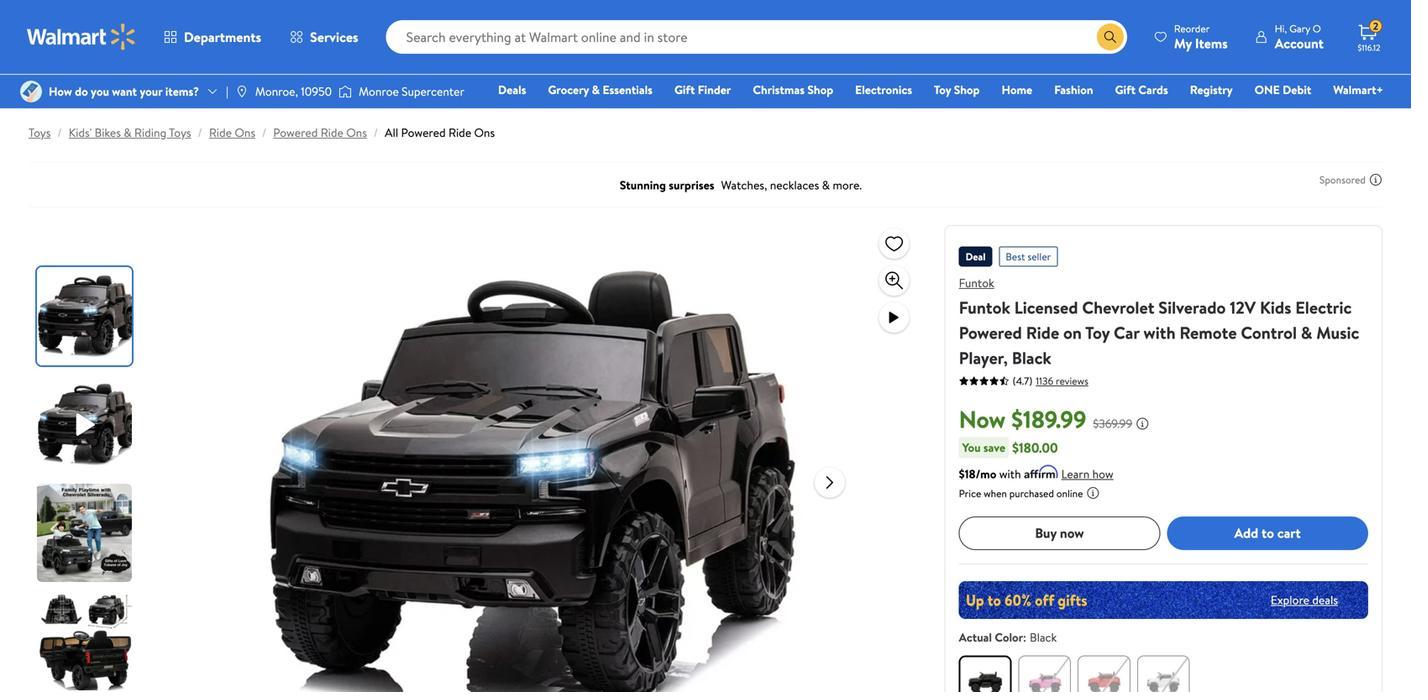 Task type: vqa. For each thing, say whether or not it's contained in the screenshot.
Leave feedback button
no



Task type: locate. For each thing, give the bounding box(es) containing it.
one debit
[[1255, 82, 1312, 98]]

0 horizontal spatial toy
[[934, 82, 951, 98]]

3 ons from the left
[[474, 124, 495, 141]]

gift for gift finder
[[675, 82, 695, 98]]

shop left home
[[954, 82, 980, 98]]

riding
[[134, 124, 167, 141]]

learn
[[1062, 466, 1090, 482]]

0 vertical spatial toy
[[934, 82, 951, 98]]

$180.00
[[1013, 438, 1058, 457]]

home link
[[994, 81, 1040, 99]]

walmart image
[[27, 24, 136, 50]]

1 horizontal spatial shop
[[954, 82, 980, 98]]

funtok down funtok link
[[959, 296, 1011, 319]]

kids'
[[69, 124, 92, 141]]

supercenter
[[402, 83, 465, 100]]

3 / from the left
[[262, 124, 267, 141]]

1 gift from the left
[[675, 82, 695, 98]]

you save $180.00
[[963, 438, 1058, 457]]

price
[[959, 486, 982, 501]]

color
[[995, 629, 1023, 646]]

black up (4.7)
[[1012, 346, 1052, 370]]

1 vertical spatial funtok
[[959, 296, 1011, 319]]

2 / from the left
[[198, 124, 202, 141]]

0 horizontal spatial with
[[1000, 466, 1021, 482]]

electric
[[1296, 296, 1352, 319]]

you
[[91, 83, 109, 100]]

reviews
[[1056, 374, 1089, 388]]

2 shop from the left
[[954, 82, 980, 98]]

seller
[[1028, 250, 1051, 264]]

actual color : black
[[959, 629, 1057, 646]]

ride down licensed
[[1026, 321, 1060, 345]]

toys left kids'
[[29, 124, 51, 141]]

with up the 'price when purchased online'
[[1000, 466, 1021, 482]]

gary
[[1290, 21, 1311, 36]]

0 horizontal spatial toys
[[29, 124, 51, 141]]

1 / from the left
[[57, 124, 62, 141]]

bikes
[[95, 124, 121, 141]]

christmas shop link
[[746, 81, 841, 99]]

car
[[1114, 321, 1140, 345]]

powered up player,
[[959, 321, 1022, 345]]

/ right toys link
[[57, 124, 62, 141]]

2 gift from the left
[[1116, 82, 1136, 98]]

learn more about strikethrough prices image
[[1136, 417, 1150, 430]]

 image left "how"
[[20, 81, 42, 103]]

& inside funtok funtok licensed chevrolet silverado 12v kids electric powered ride on toy car with remote control & music player, black
[[1301, 321, 1313, 345]]

explore
[[1271, 592, 1310, 608]]

powered down monroe, 10950
[[273, 124, 318, 141]]

gift left "finder"
[[675, 82, 695, 98]]

debit
[[1283, 82, 1312, 98]]

$369.99
[[1093, 416, 1133, 432]]

to
[[1262, 524, 1275, 542]]

reorder
[[1175, 21, 1210, 36]]

services
[[310, 28, 358, 46]]

2 horizontal spatial powered
[[959, 321, 1022, 345]]

/ right ride ons link
[[262, 124, 267, 141]]

ride ons link
[[209, 124, 255, 141]]

ons left all
[[346, 124, 367, 141]]

2 horizontal spatial ons
[[474, 124, 495, 141]]

$18/mo with
[[959, 466, 1021, 482]]

buy
[[1035, 524, 1057, 542]]

funtok licensed chevrolet silverado 12v kids electric powered ride on toy car with remote control & music player, black - image 1 of 8 image
[[37, 267, 135, 366]]

powered inside funtok funtok licensed chevrolet silverado 12v kids electric powered ride on toy car with remote control & music player, black
[[959, 321, 1022, 345]]

add to cart button
[[1167, 517, 1369, 550]]

ons down monroe,
[[235, 124, 255, 141]]

 image
[[235, 85, 249, 98]]

funtok licensed chevrolet silverado 12v kids electric powered ride on toy car with remote control & music player, black - image 2 of 8 image
[[37, 376, 135, 474]]

you
[[963, 439, 981, 456]]

1 horizontal spatial &
[[592, 82, 600, 98]]

ons down deals 'link'
[[474, 124, 495, 141]]

2 horizontal spatial &
[[1301, 321, 1313, 345]]

how
[[1093, 466, 1114, 482]]

gift left "cards" at the top right of the page
[[1116, 82, 1136, 98]]

$116.12
[[1358, 42, 1381, 53]]

with
[[1144, 321, 1176, 345], [1000, 466, 1021, 482]]

powered ride ons link
[[273, 124, 367, 141]]

/ left ride ons link
[[198, 124, 202, 141]]

0 horizontal spatial  image
[[20, 81, 42, 103]]

0 horizontal spatial shop
[[808, 82, 834, 98]]

ride
[[209, 124, 232, 141], [321, 124, 344, 141], [449, 124, 472, 141], [1026, 321, 1060, 345]]

toy right electronics link
[[934, 82, 951, 98]]

|
[[226, 83, 228, 100]]

 image right 10950
[[339, 83, 352, 100]]

toys right riding
[[169, 124, 191, 141]]

0 horizontal spatial ons
[[235, 124, 255, 141]]

deals link
[[491, 81, 534, 99]]

price when purchased online
[[959, 486, 1083, 501]]

one debit link
[[1248, 81, 1319, 99]]

departments
[[184, 28, 261, 46]]

remote
[[1180, 321, 1237, 345]]

hi,
[[1275, 21, 1288, 36]]

1 horizontal spatial gift
[[1116, 82, 1136, 98]]

now
[[959, 403, 1006, 436]]

& right grocery
[[592, 82, 600, 98]]

actual color list
[[956, 652, 1372, 692]]

2 toys from the left
[[169, 124, 191, 141]]

services button
[[276, 17, 373, 57]]

0 horizontal spatial gift
[[675, 82, 695, 98]]

/
[[57, 124, 62, 141], [198, 124, 202, 141], [262, 124, 267, 141], [374, 124, 378, 141]]

& right bikes
[[124, 124, 132, 141]]

1 horizontal spatial toys
[[169, 124, 191, 141]]

actual
[[959, 629, 992, 646]]

deals
[[498, 82, 526, 98]]

1 horizontal spatial ons
[[346, 124, 367, 141]]

1136
[[1036, 374, 1054, 388]]

powered right all
[[401, 124, 446, 141]]

1 shop from the left
[[808, 82, 834, 98]]

0 vertical spatial funtok
[[959, 275, 995, 291]]

buy now
[[1035, 524, 1085, 542]]

shop
[[808, 82, 834, 98], [954, 82, 980, 98]]

ad disclaimer and feedback image
[[1370, 173, 1383, 187]]

sponsored
[[1320, 173, 1366, 187]]

0 horizontal spatial &
[[124, 124, 132, 141]]

items
[[1196, 34, 1228, 53]]

 image for monroe supercenter
[[339, 83, 352, 100]]

shop for christmas shop
[[808, 82, 834, 98]]

gift
[[675, 82, 695, 98], [1116, 82, 1136, 98]]

0 vertical spatial with
[[1144, 321, 1176, 345]]

1 toys from the left
[[29, 124, 51, 141]]

registry
[[1190, 82, 1233, 98]]

black right :
[[1030, 629, 1057, 646]]

2 vertical spatial &
[[1301, 321, 1313, 345]]

zoom image modal image
[[885, 271, 905, 291]]

1 horizontal spatial powered
[[401, 124, 446, 141]]

toy shop link
[[927, 81, 988, 99]]

ons
[[235, 124, 255, 141], [346, 124, 367, 141], [474, 124, 495, 141]]

on
[[1064, 321, 1082, 345]]

search icon image
[[1104, 30, 1117, 44]]

gift for gift cards
[[1116, 82, 1136, 98]]

0 vertical spatial black
[[1012, 346, 1052, 370]]

kids' bikes & riding toys link
[[69, 124, 191, 141]]

1 horizontal spatial  image
[[339, 83, 352, 100]]

2
[[1374, 19, 1379, 33]]

 image
[[20, 81, 42, 103], [339, 83, 352, 100]]

gift cards link
[[1108, 81, 1176, 99]]

/ left all
[[374, 124, 378, 141]]

0 vertical spatial &
[[592, 82, 600, 98]]

10950
[[301, 83, 332, 100]]

add to favorites list, funtok licensed chevrolet silverado 12v kids electric powered ride on toy car with remote control & music player, black image
[[885, 233, 905, 254]]

legal information image
[[1087, 486, 1100, 500]]

your
[[140, 83, 162, 100]]

shop right christmas
[[808, 82, 834, 98]]

Search search field
[[386, 20, 1127, 54]]

gift finder link
[[667, 81, 739, 99]]

funtok down deal
[[959, 275, 995, 291]]

kids
[[1260, 296, 1292, 319]]

toy inside funtok funtok licensed chevrolet silverado 12v kids electric powered ride on toy car with remote control & music player, black
[[1086, 321, 1110, 345]]

1 horizontal spatial toy
[[1086, 321, 1110, 345]]

affirm image
[[1025, 465, 1058, 478]]

1 vertical spatial toy
[[1086, 321, 1110, 345]]

with right car
[[1144, 321, 1176, 345]]

1 vertical spatial &
[[124, 124, 132, 141]]

registry link
[[1183, 81, 1241, 99]]

toy right on
[[1086, 321, 1110, 345]]

1 vertical spatial black
[[1030, 629, 1057, 646]]

& down electric in the top of the page
[[1301, 321, 1313, 345]]

1 horizontal spatial with
[[1144, 321, 1176, 345]]

(4.7) 1136 reviews
[[1013, 374, 1089, 388]]

silverado
[[1159, 296, 1226, 319]]

$189.99
[[1012, 403, 1087, 436]]



Task type: describe. For each thing, give the bounding box(es) containing it.
player,
[[959, 346, 1008, 370]]

departments button
[[150, 17, 276, 57]]

gift finder
[[675, 82, 731, 98]]

christmas shop
[[753, 82, 834, 98]]

toys link
[[29, 124, 51, 141]]

fashion link
[[1047, 81, 1101, 99]]

walmart+
[[1334, 82, 1384, 98]]

ride inside funtok funtok licensed chevrolet silverado 12v kids electric powered ride on toy car with remote control & music player, black
[[1026, 321, 1060, 345]]

walmart+ link
[[1326, 81, 1391, 99]]

all powered ride ons link
[[385, 124, 495, 141]]

toy shop
[[934, 82, 980, 98]]

explore deals
[[1271, 592, 1339, 608]]

add to cart
[[1235, 524, 1301, 542]]

monroe, 10950
[[255, 83, 332, 100]]

monroe,
[[255, 83, 298, 100]]

licensed
[[1015, 296, 1079, 319]]

1 ons from the left
[[235, 124, 255, 141]]

electronics
[[855, 82, 913, 98]]

electronics link
[[848, 81, 920, 99]]

2 funtok from the top
[[959, 296, 1011, 319]]

reorder my items
[[1175, 21, 1228, 53]]

:
[[1023, 629, 1027, 646]]

finder
[[698, 82, 731, 98]]

learn how
[[1062, 466, 1114, 482]]

add
[[1235, 524, 1259, 542]]

shop for toy shop
[[954, 82, 980, 98]]

best
[[1006, 250, 1026, 264]]

with inside funtok funtok licensed chevrolet silverado 12v kids electric powered ride on toy car with remote control & music player, black
[[1144, 321, 1176, 345]]

monroe supercenter
[[359, 83, 465, 100]]

want
[[112, 83, 137, 100]]

up to sixty percent off deals. shop now. image
[[959, 581, 1369, 619]]

Walmart Site-Wide search field
[[386, 20, 1127, 54]]

grocery & essentials link
[[541, 81, 660, 99]]

when
[[984, 486, 1007, 501]]

one
[[1255, 82, 1280, 98]]

all
[[385, 124, 398, 141]]

cards
[[1139, 82, 1169, 98]]

gift cards
[[1116, 82, 1169, 98]]

online
[[1057, 486, 1083, 501]]

now
[[1060, 524, 1085, 542]]

$18/mo
[[959, 466, 997, 482]]

deal
[[966, 250, 986, 264]]

0 horizontal spatial powered
[[273, 124, 318, 141]]

buy now button
[[959, 517, 1161, 550]]

ride down | in the left of the page
[[209, 124, 232, 141]]

how do you want your items?
[[49, 83, 199, 100]]

home
[[1002, 82, 1033, 98]]

grocery
[[548, 82, 589, 98]]

chevrolet
[[1083, 296, 1155, 319]]

monroe
[[359, 83, 399, 100]]

black inside funtok funtok licensed chevrolet silverado 12v kids electric powered ride on toy car with remote control & music player, black
[[1012, 346, 1052, 370]]

account
[[1275, 34, 1324, 53]]

hi, gary o account
[[1275, 21, 1324, 53]]

4 / from the left
[[374, 124, 378, 141]]

how
[[49, 83, 72, 100]]

grocery & essentials
[[548, 82, 653, 98]]

deals
[[1313, 592, 1339, 608]]

purchased
[[1010, 486, 1054, 501]]

ride down 10950
[[321, 124, 344, 141]]

control
[[1241, 321, 1297, 345]]

view video image
[[885, 308, 905, 328]]

& inside "grocery & essentials" link
[[592, 82, 600, 98]]

next media item image
[[820, 473, 840, 493]]

ride down supercenter
[[449, 124, 472, 141]]

music
[[1317, 321, 1360, 345]]

funtok link
[[959, 275, 995, 291]]

 image for how do you want your items?
[[20, 81, 42, 103]]

12v
[[1230, 296, 1256, 319]]

2 ons from the left
[[346, 124, 367, 141]]

do
[[75, 83, 88, 100]]

1 vertical spatial with
[[1000, 466, 1021, 482]]

1 funtok from the top
[[959, 275, 995, 291]]

save
[[984, 439, 1006, 456]]

best seller
[[1006, 250, 1051, 264]]

funtok licensed chevrolet silverado 12v kids electric powered ride on toy car with remote control & music player, black - image 3 of 8 image
[[37, 484, 135, 582]]

funtok funtok licensed chevrolet silverado 12v kids electric powered ride on toy car with remote control & music player, black
[[959, 275, 1360, 370]]

toys / kids' bikes & riding toys / ride ons / powered ride ons / all powered ride ons
[[29, 124, 495, 141]]

(4.7)
[[1013, 374, 1033, 388]]

funtok licensed chevrolet silverado 12v kids electric powered ride on toy car with remote control & music player, black image
[[264, 225, 801, 692]]

funtok licensed chevrolet silverado 12v kids electric powered ride on toy car with remote control & music player, black - image 4 of 8 image
[[37, 592, 135, 691]]

learn how button
[[1062, 465, 1114, 483]]

o
[[1313, 21, 1322, 36]]



